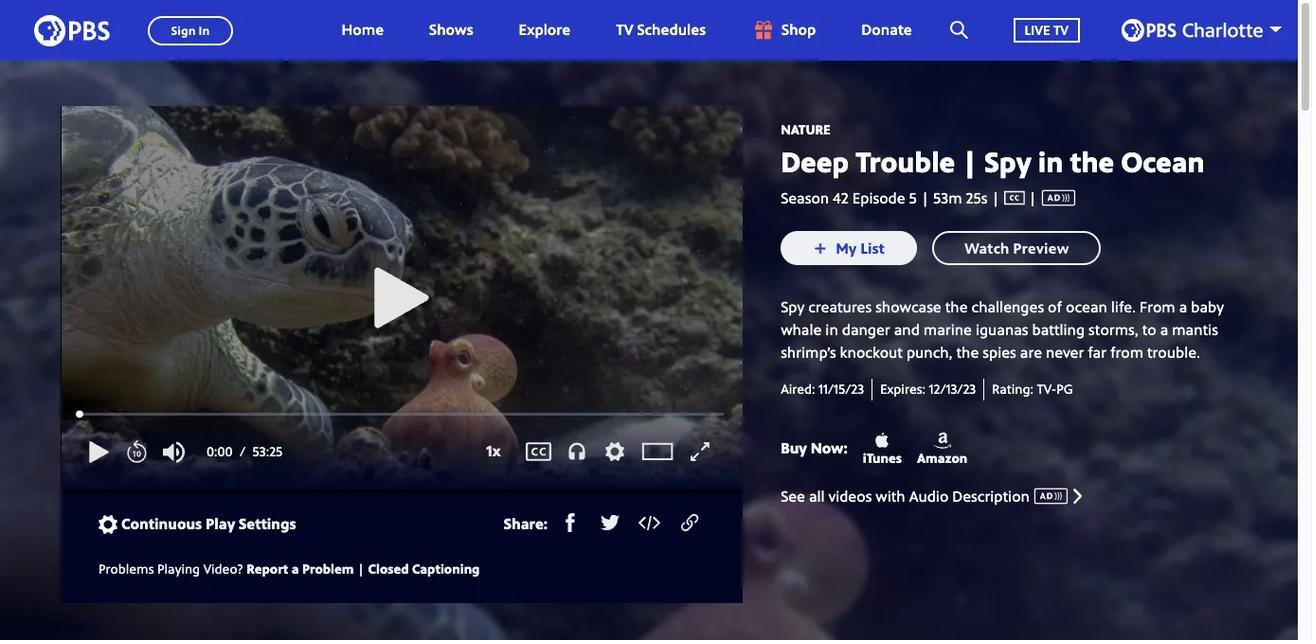 Task type: vqa. For each thing, say whether or not it's contained in the screenshot.
Filter by Title:'s Filter
no



Task type: locate. For each thing, give the bounding box(es) containing it.
itunes
[[863, 449, 902, 467]]

see
[[781, 486, 805, 507]]

buy now:
[[781, 438, 848, 459]]

all
[[809, 486, 825, 507]]

search image
[[950, 21, 968, 39]]

expires:
[[880, 380, 926, 398]]

play
[[206, 514, 235, 535]]

danger
[[842, 320, 890, 340]]

live
[[1025, 21, 1050, 39]]

0 vertical spatial in
[[1038, 142, 1063, 181]]

trouble.
[[1147, 342, 1200, 363]]

see all videos with audio description link
[[781, 483, 1237, 511]]

are
[[1020, 342, 1042, 363]]

in inside spy creatures showcase the challenges of ocean life. from a baby whale in danger and marine iguanas battling storms, to a mantis shrimp's knockout punch, the spies are never far from trouble.
[[825, 320, 838, 340]]

expires:         12/13/23
[[880, 380, 976, 398]]

continuous play settings
[[121, 514, 296, 535]]

the inside "nature deep trouble | spy in the ocean"
[[1070, 142, 1114, 181]]

tv left schedules
[[616, 19, 633, 40]]

twitter image
[[601, 514, 620, 533]]

spy up 25s
[[985, 142, 1031, 181]]

the left ocean
[[1070, 142, 1114, 181]]

live tv
[[1025, 21, 1069, 39]]

1 vertical spatial in
[[825, 320, 838, 340]]

nature deep trouble | spy in the ocean
[[781, 120, 1205, 181]]

53m
[[933, 187, 962, 208]]

video?
[[203, 560, 243, 578]]

the up marine
[[945, 297, 968, 318]]

tv-
[[1037, 380, 1057, 398]]

problem
[[302, 560, 354, 578]]

0 horizontal spatial a
[[291, 560, 299, 578]]

continuous
[[121, 514, 202, 535]]

1 vertical spatial a
[[1160, 320, 1168, 340]]

tv right live
[[1053, 21, 1069, 39]]

amazon
[[917, 449, 967, 467]]

see all videos with audio description
[[781, 486, 1030, 507]]

1 vertical spatial spy
[[781, 297, 804, 318]]

pg
[[1057, 380, 1073, 398]]

a right to
[[1160, 320, 1168, 340]]

report
[[246, 560, 288, 578]]

0 horizontal spatial spy
[[781, 297, 804, 318]]

a left baby
[[1179, 297, 1187, 318]]

nature link
[[781, 120, 831, 138]]

tv
[[616, 19, 633, 40], [1053, 21, 1069, 39]]

5
[[909, 187, 917, 208]]

buy
[[781, 438, 807, 459]]

spy
[[985, 142, 1031, 181], [781, 297, 804, 318]]

0 vertical spatial a
[[1179, 297, 1187, 318]]

rating:
[[992, 380, 1033, 398]]

playing
[[157, 560, 200, 578]]

shows link
[[410, 0, 492, 61]]

marine
[[923, 320, 972, 340]]

in
[[1038, 142, 1063, 181], [825, 320, 838, 340]]

| inside "nature deep trouble | spy in the ocean"
[[962, 142, 978, 181]]

schedules
[[637, 19, 706, 40]]

12/13/23
[[929, 380, 976, 398]]

2 vertical spatial the
[[956, 342, 979, 363]]

trouble
[[856, 142, 955, 181]]

battling
[[1032, 320, 1085, 340]]

storms,
[[1089, 320, 1138, 340]]

a right "report"
[[291, 560, 299, 578]]

| right 5
[[921, 187, 929, 208]]

0 horizontal spatial in
[[825, 320, 838, 340]]

spy inside spy creatures showcase the challenges of ocean life. from a baby whale in danger and marine iguanas battling storms, to a mantis shrimp's knockout punch, the spies are never far from trouble.
[[781, 297, 804, 318]]

description
[[952, 486, 1030, 507]]

shop
[[782, 19, 816, 40]]

audio
[[909, 486, 949, 507]]

spies
[[983, 342, 1016, 363]]

the
[[1070, 142, 1114, 181], [945, 297, 968, 318], [956, 342, 979, 363]]

|
[[962, 142, 978, 181], [921, 187, 929, 208], [988, 187, 1004, 208], [1025, 187, 1041, 208], [357, 560, 365, 578]]

| up 25s
[[962, 142, 978, 181]]

rating: tv-pg
[[992, 380, 1073, 398]]

live tv link
[[994, 0, 1099, 61]]

report a problem button
[[246, 557, 354, 581]]

2 vertical spatial a
[[291, 560, 299, 578]]

| right 25s
[[1025, 187, 1041, 208]]

nature
[[781, 120, 831, 138]]

1 horizontal spatial tv
[[1053, 21, 1069, 39]]

1 vertical spatial the
[[945, 297, 968, 318]]

pbs charlotte image
[[1122, 19, 1263, 42]]

captioning
[[412, 560, 480, 578]]

facebook image
[[561, 514, 580, 533]]

1 horizontal spatial in
[[1038, 142, 1063, 181]]

1 horizontal spatial spy
[[985, 142, 1031, 181]]

never
[[1046, 342, 1084, 363]]

life.
[[1111, 297, 1136, 318]]

baby
[[1191, 297, 1224, 318]]

challenges
[[972, 297, 1044, 318]]

aired:           11/15/23
[[781, 380, 864, 398]]

closed captioning link
[[368, 560, 480, 578]]

spy up whale on the right of the page
[[781, 297, 804, 318]]

mantis
[[1172, 320, 1218, 340]]

tv schedules
[[616, 19, 706, 40]]

the down marine
[[956, 342, 979, 363]]

0 vertical spatial spy
[[985, 142, 1031, 181]]

a
[[1179, 297, 1187, 318], [1160, 320, 1168, 340], [291, 560, 299, 578]]

explore link
[[500, 0, 589, 61]]

0 vertical spatial the
[[1070, 142, 1114, 181]]



Task type: describe. For each thing, give the bounding box(es) containing it.
itunes link
[[863, 431, 902, 467]]

of
[[1048, 297, 1062, 318]]

ocean
[[1066, 297, 1107, 318]]

tv schedules link
[[597, 0, 725, 61]]

donate link
[[842, 0, 931, 61]]

punch,
[[907, 342, 953, 363]]

1 horizontal spatial a
[[1160, 320, 1168, 340]]

closed
[[368, 560, 409, 578]]

11/15/23
[[818, 380, 864, 398]]

spy inside "nature deep trouble | spy in the ocean"
[[985, 142, 1031, 181]]

amazon link
[[917, 431, 967, 467]]

from
[[1110, 342, 1143, 363]]

settings
[[239, 514, 296, 535]]

videos
[[829, 486, 872, 507]]

with
[[876, 486, 905, 507]]

ocean
[[1121, 142, 1205, 181]]

25s
[[966, 187, 988, 208]]

creatures
[[808, 297, 872, 318]]

2 horizontal spatial a
[[1179, 297, 1187, 318]]

now:
[[811, 438, 848, 459]]

far
[[1088, 342, 1107, 363]]

problems playing video? report a problem | closed captioning
[[99, 560, 480, 578]]

problems
[[99, 560, 154, 578]]

shop link
[[732, 0, 835, 61]]

whale
[[781, 320, 822, 340]]

0 horizontal spatial tv
[[616, 19, 633, 40]]

donate
[[861, 19, 912, 40]]

shows
[[429, 19, 473, 40]]

and
[[894, 320, 920, 340]]

episode
[[852, 187, 905, 208]]

season 42 episode 5 | 53m 25s
[[781, 187, 988, 208]]

home
[[341, 19, 384, 40]]

aired:
[[781, 380, 815, 398]]

42
[[833, 187, 849, 208]]

home link
[[323, 0, 403, 61]]

deep
[[781, 142, 849, 181]]

| down "nature deep trouble | spy in the ocean"
[[988, 187, 1004, 208]]

share:
[[504, 514, 548, 535]]

season
[[781, 187, 829, 208]]

| left closed
[[357, 560, 365, 578]]

from
[[1140, 297, 1175, 318]]

explore
[[519, 19, 570, 40]]

pbs image
[[34, 9, 110, 52]]

shrimp's
[[781, 342, 836, 363]]

spy creatures showcase the challenges of ocean life. from a baby whale in danger and marine iguanas battling storms, to a mantis shrimp's knockout punch, the spies are never far from trouble.
[[781, 297, 1224, 363]]

iguanas
[[976, 320, 1028, 340]]

in inside "nature deep trouble | spy in the ocean"
[[1038, 142, 1063, 181]]

knockout
[[840, 342, 903, 363]]

to
[[1142, 320, 1156, 340]]

showcase
[[875, 297, 941, 318]]



